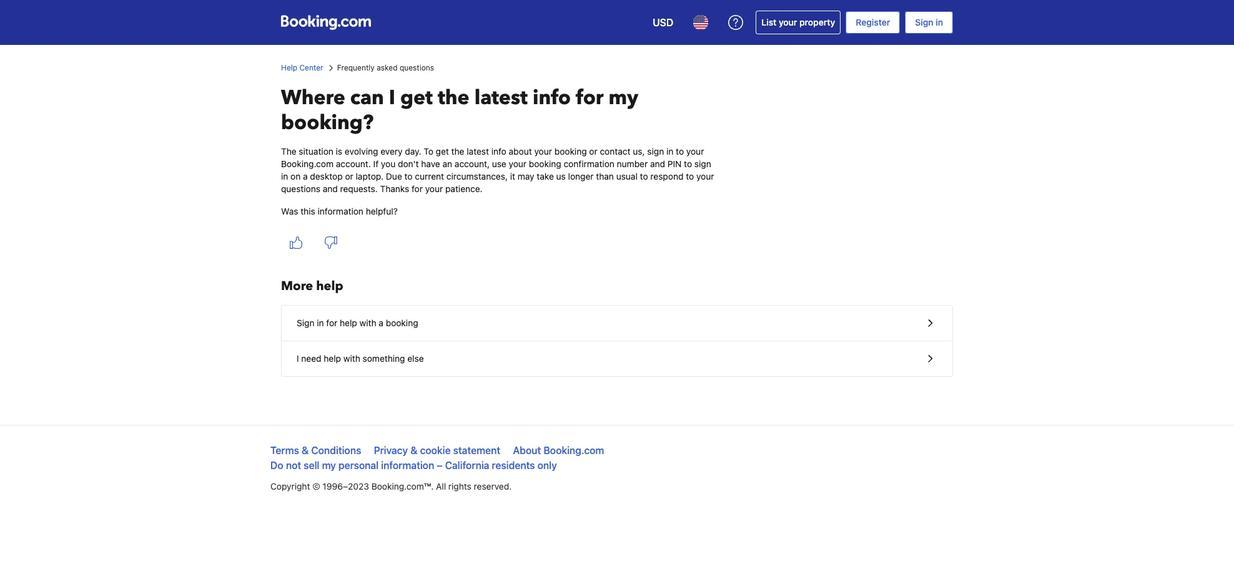 Task type: describe. For each thing, give the bounding box(es) containing it.
evolving
[[345, 146, 378, 157]]

questions inside the situation is evolving every day. to get the latest info about your booking or contact us, sign in to your booking.com account. if you don't have an account,  use your booking confirmation number and pin to sign in on a desktop or laptop. due to current circumstances, it may take us longer than usual to respond to your questions and requests. thanks for your patience.
[[281, 184, 320, 194]]

conditions
[[311, 445, 361, 457]]

sell
[[304, 460, 319, 472]]

usd
[[653, 17, 673, 28]]

©
[[312, 482, 320, 492]]

situation
[[299, 146, 333, 157]]

register link
[[846, 11, 900, 34]]

due
[[386, 171, 402, 182]]

booking.com online hotel reservations image
[[281, 15, 371, 30]]

help center
[[281, 63, 323, 72]]

terms & conditions link
[[270, 445, 361, 457]]

0 vertical spatial information
[[318, 206, 363, 217]]

your right respond
[[696, 171, 714, 182]]

booking?
[[281, 109, 374, 137]]

copyright
[[270, 482, 310, 492]]

your down about
[[509, 159, 527, 169]]

something
[[363, 353, 405, 364]]

use
[[492, 159, 506, 169]]

on
[[290, 171, 301, 182]]

a inside the situation is evolving every day. to get the latest info about your booking or contact us, sign in to your booking.com account. if you don't have an account,  use your booking confirmation number and pin to sign in on a desktop or laptop. due to current circumstances, it may take us longer than usual to respond to your questions and requests. thanks for your patience.
[[303, 171, 308, 182]]

1 horizontal spatial sign
[[694, 159, 711, 169]]

help inside button
[[324, 353, 341, 364]]

i need help with something else
[[297, 353, 424, 364]]

in inside sign in for help with a booking link
[[317, 318, 324, 329]]

1 vertical spatial booking
[[529, 159, 561, 169]]

about booking.com do not sell my personal information – california residents only
[[270, 445, 604, 472]]

laptop.
[[356, 171, 384, 182]]

only
[[537, 460, 557, 472]]

to down don't
[[404, 171, 413, 182]]

–
[[437, 460, 443, 472]]

help inside 'button'
[[340, 318, 357, 329]]

your right us,
[[686, 146, 704, 157]]

sign in
[[915, 17, 943, 27]]

to right the pin
[[684, 159, 692, 169]]

respond
[[650, 171, 684, 182]]

it
[[510, 171, 515, 182]]

where
[[281, 84, 345, 112]]

may
[[518, 171, 534, 182]]

terms
[[270, 445, 299, 457]]

thanks
[[380, 184, 409, 194]]

more help
[[281, 278, 343, 295]]

account,
[[455, 159, 490, 169]]

sign in for help with a booking
[[297, 318, 418, 329]]

property
[[799, 17, 835, 27]]

the inside where can i get the latest info for my booking?
[[438, 84, 469, 112]]

to up the pin
[[676, 146, 684, 157]]

circumstances,
[[446, 171, 508, 182]]

the situation is evolving every day. to get the latest info about your booking or contact us, sign in to your booking.com account. if you don't have an account,  use your booking confirmation number and pin to sign in on a desktop or laptop. due to current circumstances, it may take us longer than usual to respond to your questions and requests. thanks for your patience.
[[281, 146, 714, 194]]

& for terms
[[302, 445, 309, 457]]

my inside where can i get the latest info for my booking?
[[609, 84, 638, 112]]

do not sell my personal information – california residents only link
[[270, 460, 557, 472]]

to right usual
[[640, 171, 648, 182]]

your right about
[[534, 146, 552, 157]]

do
[[270, 460, 283, 472]]

need
[[301, 353, 321, 364]]

register
[[856, 17, 890, 27]]

day.
[[405, 146, 421, 157]]

number
[[617, 159, 648, 169]]

privacy
[[374, 445, 408, 457]]

to right respond
[[686, 171, 694, 182]]

statement
[[453, 445, 500, 457]]

more
[[281, 278, 313, 295]]

0 vertical spatial booking
[[554, 146, 587, 157]]

list your property
[[761, 17, 835, 27]]

was
[[281, 206, 298, 217]]

all
[[436, 482, 446, 492]]

is
[[336, 146, 342, 157]]

a inside 'button'
[[379, 318, 383, 329]]

desktop
[[310, 171, 343, 182]]

account.
[[336, 159, 371, 169]]

every
[[380, 146, 403, 157]]

help center button
[[281, 62, 323, 74]]

this
[[301, 206, 315, 217]]

about booking.com link
[[513, 445, 604, 457]]

sign in for help with a booking button
[[282, 306, 952, 342]]

frequently
[[337, 63, 375, 72]]

rights
[[448, 482, 471, 492]]

california
[[445, 460, 489, 472]]

have
[[421, 159, 440, 169]]

& for privacy
[[410, 445, 417, 457]]

longer
[[568, 171, 594, 182]]

0 vertical spatial or
[[589, 146, 598, 157]]

booking.com inside the situation is evolving every day. to get the latest info about your booking or contact us, sign in to your booking.com account. if you don't have an account,  use your booking confirmation number and pin to sign in on a desktop or laptop. due to current circumstances, it may take us longer than usual to respond to your questions and requests. thanks for your patience.
[[281, 159, 334, 169]]

for inside where can i get the latest info for my booking?
[[576, 84, 604, 112]]

list
[[761, 17, 776, 27]]

sign for sign in
[[915, 17, 933, 27]]



Task type: locate. For each thing, give the bounding box(es) containing it.
an
[[442, 159, 452, 169]]

0 horizontal spatial i
[[297, 353, 299, 364]]

1 horizontal spatial sign
[[915, 17, 933, 27]]

in
[[936, 17, 943, 27], [666, 146, 673, 157], [281, 171, 288, 182], [317, 318, 324, 329]]

0 vertical spatial with
[[359, 318, 376, 329]]

for inside 'button'
[[326, 318, 337, 329]]

0 horizontal spatial my
[[322, 460, 336, 472]]

or
[[589, 146, 598, 157], [345, 171, 353, 182]]

about
[[509, 146, 532, 157]]

sign inside 'button'
[[297, 318, 314, 329]]

information inside 'about booking.com do not sell my personal information – california residents only'
[[381, 460, 434, 472]]

0 horizontal spatial info
[[491, 146, 506, 157]]

privacy & cookie statement
[[374, 445, 500, 457]]

and down desktop at top
[[323, 184, 338, 194]]

1 horizontal spatial information
[[381, 460, 434, 472]]

pin
[[667, 159, 682, 169]]

help
[[281, 63, 297, 72]]

1 vertical spatial for
[[412, 184, 423, 194]]

with up i need help with something else
[[359, 318, 376, 329]]

2 & from the left
[[410, 445, 417, 457]]

0 horizontal spatial or
[[345, 171, 353, 182]]

don't
[[398, 159, 419, 169]]

1 vertical spatial latest
[[467, 146, 489, 157]]

latest up about
[[474, 84, 528, 112]]

1 vertical spatial a
[[379, 318, 383, 329]]

a up the something
[[379, 318, 383, 329]]

1 vertical spatial my
[[322, 460, 336, 472]]

0 vertical spatial for
[[576, 84, 604, 112]]

i left the need
[[297, 353, 299, 364]]

help right more at the left of the page
[[316, 278, 343, 295]]

terms & conditions
[[270, 445, 361, 457]]

your right list
[[779, 17, 797, 27]]

0 vertical spatial and
[[650, 159, 665, 169]]

1 & from the left
[[302, 445, 309, 457]]

where can i get the latest info for my booking?
[[281, 84, 638, 137]]

and up respond
[[650, 159, 665, 169]]

sign up the need
[[297, 318, 314, 329]]

personal
[[338, 460, 379, 472]]

and
[[650, 159, 665, 169], [323, 184, 338, 194]]

1 horizontal spatial &
[[410, 445, 417, 457]]

i inside button
[[297, 353, 299, 364]]

1 horizontal spatial info
[[533, 84, 571, 112]]

frequently asked questions
[[337, 63, 434, 72]]

take
[[537, 171, 554, 182]]

1 horizontal spatial get
[[436, 146, 449, 157]]

cookie
[[420, 445, 451, 457]]

was this information helpful?
[[281, 206, 398, 217]]

0 horizontal spatial for
[[326, 318, 337, 329]]

0 vertical spatial a
[[303, 171, 308, 182]]

with inside button
[[343, 353, 360, 364]]

0 horizontal spatial information
[[318, 206, 363, 217]]

or down account.
[[345, 171, 353, 182]]

if
[[373, 159, 379, 169]]

info
[[533, 84, 571, 112], [491, 146, 506, 157]]

center
[[299, 63, 323, 72]]

i inside where can i get the latest info for my booking?
[[389, 84, 395, 112]]

patience.
[[445, 184, 483, 194]]

1 vertical spatial sign
[[297, 318, 314, 329]]

current
[[415, 171, 444, 182]]

get
[[400, 84, 433, 112], [436, 146, 449, 157]]

0 vertical spatial questions
[[400, 63, 434, 72]]

for down more help
[[326, 318, 337, 329]]

1 vertical spatial sign
[[694, 159, 711, 169]]

reserved.
[[474, 482, 512, 492]]

us,
[[633, 146, 645, 157]]

get inside the situation is evolving every day. to get the latest info about your booking or contact us, sign in to your booking.com account. if you don't have an account,  use your booking confirmation number and pin to sign in on a desktop or laptop. due to current circumstances, it may take us longer than usual to respond to your questions and requests. thanks for your patience.
[[436, 146, 449, 157]]

1 horizontal spatial questions
[[400, 63, 434, 72]]

sign
[[647, 146, 664, 157], [694, 159, 711, 169]]

1 vertical spatial or
[[345, 171, 353, 182]]

0 vertical spatial latest
[[474, 84, 528, 112]]

sign in for help with a booking link
[[282, 306, 952, 341]]

booking.com up only
[[544, 445, 604, 457]]

1 vertical spatial i
[[297, 353, 299, 364]]

0 horizontal spatial get
[[400, 84, 433, 112]]

help
[[316, 278, 343, 295], [340, 318, 357, 329], [324, 353, 341, 364]]

asked
[[377, 63, 398, 72]]

booking.com down situation
[[281, 159, 334, 169]]

helpful?
[[366, 206, 398, 217]]

my inside 'about booking.com do not sell my personal information – california residents only'
[[322, 460, 336, 472]]

your inside list your property link
[[779, 17, 797, 27]]

booking inside 'button'
[[386, 318, 418, 329]]

for inside the situation is evolving every day. to get the latest info about your booking or contact us, sign in to your booking.com account. if you don't have an account,  use your booking confirmation number and pin to sign in on a desktop or laptop. due to current circumstances, it may take us longer than usual to respond to your questions and requests. thanks for your patience.
[[412, 184, 423, 194]]

privacy & cookie statement link
[[374, 445, 500, 457]]

1 horizontal spatial booking.com
[[544, 445, 604, 457]]

usd button
[[645, 7, 681, 37]]

get up an
[[436, 146, 449, 157]]

0 horizontal spatial sign
[[647, 146, 664, 157]]

than
[[596, 171, 614, 182]]

1 vertical spatial the
[[451, 146, 464, 157]]

booking
[[554, 146, 587, 157], [529, 159, 561, 169], [386, 318, 418, 329]]

a
[[303, 171, 308, 182], [379, 318, 383, 329]]

1 vertical spatial questions
[[281, 184, 320, 194]]

information down the requests.
[[318, 206, 363, 217]]

my down the conditions on the bottom of page
[[322, 460, 336, 472]]

help right the need
[[324, 353, 341, 364]]

the inside the situation is evolving every day. to get the latest info about your booking or contact us, sign in to your booking.com account. if you don't have an account,  use your booking confirmation number and pin to sign in on a desktop or laptop. due to current circumstances, it may take us longer than usual to respond to your questions and requests. thanks for your patience.
[[451, 146, 464, 157]]

0 horizontal spatial booking.com
[[281, 159, 334, 169]]

for
[[576, 84, 604, 112], [412, 184, 423, 194], [326, 318, 337, 329]]

2 vertical spatial for
[[326, 318, 337, 329]]

sign right register
[[915, 17, 933, 27]]

sign right us,
[[647, 146, 664, 157]]

2 vertical spatial booking
[[386, 318, 418, 329]]

1 horizontal spatial i
[[389, 84, 395, 112]]

booking.com
[[281, 159, 334, 169], [544, 445, 604, 457]]

questions
[[400, 63, 434, 72], [281, 184, 320, 194]]

1 vertical spatial get
[[436, 146, 449, 157]]

sign
[[915, 17, 933, 27], [297, 318, 314, 329]]

or up "confirmation"
[[589, 146, 598, 157]]

1 horizontal spatial a
[[379, 318, 383, 329]]

0 horizontal spatial and
[[323, 184, 338, 194]]

booking up "confirmation"
[[554, 146, 587, 157]]

0 horizontal spatial &
[[302, 445, 309, 457]]

about
[[513, 445, 541, 457]]

0 vertical spatial booking.com
[[281, 159, 334, 169]]

1 vertical spatial information
[[381, 460, 434, 472]]

1 vertical spatial info
[[491, 146, 506, 157]]

0 vertical spatial i
[[389, 84, 395, 112]]

your down current
[[425, 184, 443, 194]]

you
[[381, 159, 395, 169]]

else
[[407, 353, 424, 364]]

information up booking.com™.
[[381, 460, 434, 472]]

info inside the situation is evolving every day. to get the latest info about your booking or contact us, sign in to your booking.com account. if you don't have an account,  use your booking confirmation number and pin to sign in on a desktop or laptop. due to current circumstances, it may take us longer than usual to respond to your questions and requests. thanks for your patience.
[[491, 146, 506, 157]]

my up contact
[[609, 84, 638, 112]]

list your property link
[[756, 11, 841, 34]]

to
[[676, 146, 684, 157], [684, 159, 692, 169], [404, 171, 413, 182], [640, 171, 648, 182], [686, 171, 694, 182]]

0 vertical spatial info
[[533, 84, 571, 112]]

to
[[424, 146, 433, 157]]

get inside where can i get the latest info for my booking?
[[400, 84, 433, 112]]

information
[[318, 206, 363, 217], [381, 460, 434, 472]]

latest inside the situation is evolving every day. to get the latest info about your booking or contact us, sign in to your booking.com account. if you don't have an account,  use your booking confirmation number and pin to sign in on a desktop or laptop. due to current circumstances, it may take us longer than usual to respond to your questions and requests. thanks for your patience.
[[467, 146, 489, 157]]

the
[[438, 84, 469, 112], [451, 146, 464, 157]]

latest inside where can i get the latest info for my booking?
[[474, 84, 528, 112]]

i need help with something else button
[[282, 342, 952, 377]]

0 vertical spatial get
[[400, 84, 433, 112]]

for up contact
[[576, 84, 604, 112]]

1 horizontal spatial my
[[609, 84, 638, 112]]

booking up else
[[386, 318, 418, 329]]

1 vertical spatial with
[[343, 353, 360, 364]]

your
[[779, 17, 797, 27], [534, 146, 552, 157], [686, 146, 704, 157], [509, 159, 527, 169], [696, 171, 714, 182], [425, 184, 443, 194]]

1 vertical spatial help
[[340, 318, 357, 329]]

latest up account,
[[467, 146, 489, 157]]

sign for sign in for help with a booking
[[297, 318, 314, 329]]

questions right asked
[[400, 63, 434, 72]]

copyright © 1996–2023 booking.com™. all rights reserved.
[[270, 482, 512, 492]]

confirmation
[[564, 159, 614, 169]]

1 vertical spatial and
[[323, 184, 338, 194]]

0 vertical spatial sign
[[915, 17, 933, 27]]

1 horizontal spatial or
[[589, 146, 598, 157]]

0 horizontal spatial a
[[303, 171, 308, 182]]

booking.com inside 'about booking.com do not sell my personal information – california residents only'
[[544, 445, 604, 457]]

0 vertical spatial sign
[[647, 146, 664, 157]]

0 horizontal spatial questions
[[281, 184, 320, 194]]

with inside 'button'
[[359, 318, 376, 329]]

booking up take
[[529, 159, 561, 169]]

1 horizontal spatial for
[[412, 184, 423, 194]]

& up do not sell my personal information – california residents only link
[[410, 445, 417, 457]]

contact
[[600, 146, 631, 157]]

booking.com™.
[[371, 482, 434, 492]]

0 horizontal spatial sign
[[297, 318, 314, 329]]

for down current
[[412, 184, 423, 194]]

1996–2023
[[323, 482, 369, 492]]

not
[[286, 460, 301, 472]]

residents
[[492, 460, 535, 472]]

& up sell
[[302, 445, 309, 457]]

i right "can" on the left top of the page
[[389, 84, 395, 112]]

info inside where can i get the latest info for my booking?
[[533, 84, 571, 112]]

us
[[556, 171, 566, 182]]

1 horizontal spatial and
[[650, 159, 665, 169]]

get down frequently asked questions
[[400, 84, 433, 112]]

usual
[[616, 171, 638, 182]]

a right on
[[303, 171, 308, 182]]

2 horizontal spatial for
[[576, 84, 604, 112]]

0 vertical spatial help
[[316, 278, 343, 295]]

questions down on
[[281, 184, 320, 194]]

1 vertical spatial booking.com
[[544, 445, 604, 457]]

sign in link
[[905, 11, 953, 34]]

0 vertical spatial the
[[438, 84, 469, 112]]

0 vertical spatial my
[[609, 84, 638, 112]]

2 vertical spatial help
[[324, 353, 341, 364]]

sign right the pin
[[694, 159, 711, 169]]

in inside sign in "link"
[[936, 17, 943, 27]]

sign inside "link"
[[915, 17, 933, 27]]

can
[[350, 84, 384, 112]]

the
[[281, 146, 296, 157]]

&
[[302, 445, 309, 457], [410, 445, 417, 457]]

requests.
[[340, 184, 378, 194]]

help up i need help with something else
[[340, 318, 357, 329]]

with left the something
[[343, 353, 360, 364]]



Task type: vqa. For each thing, say whether or not it's contained in the screenshot.
the cost
no



